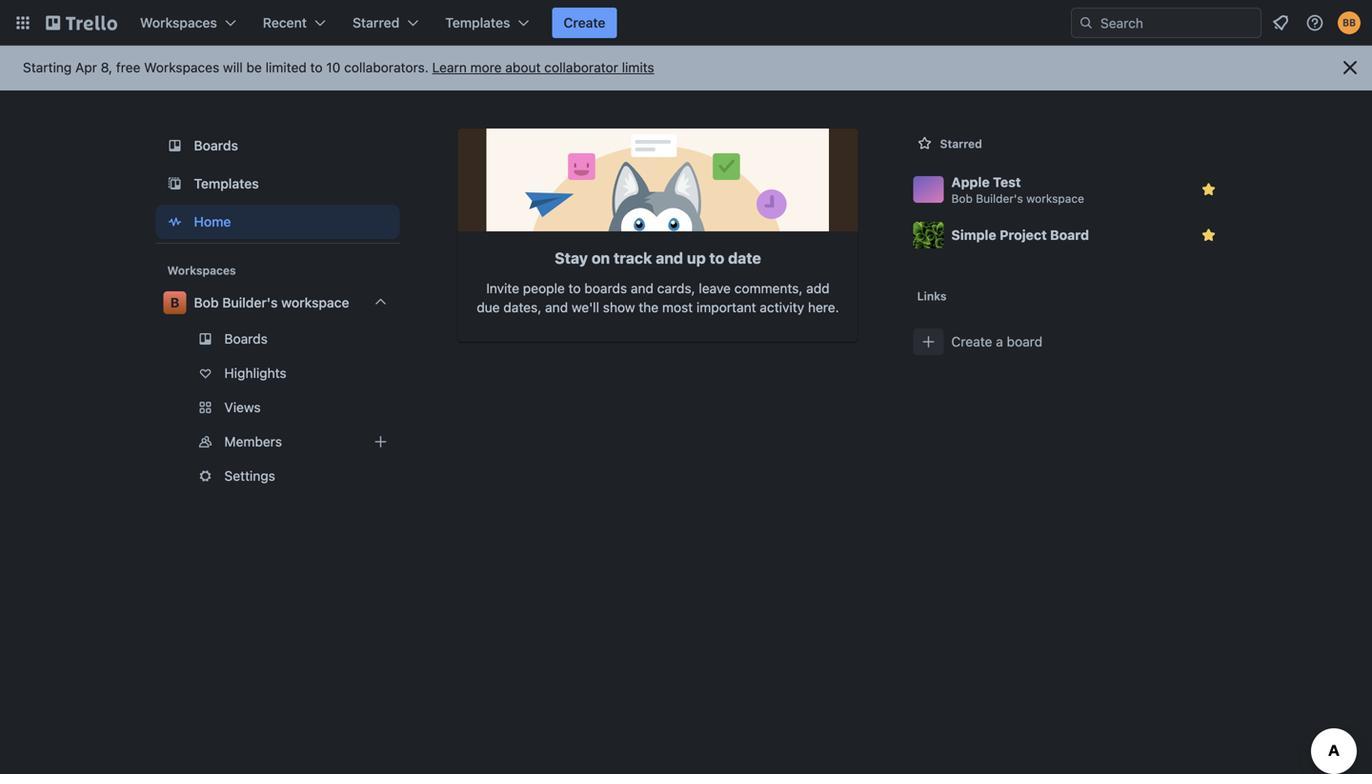 Task type: vqa. For each thing, say whether or not it's contained in the screenshot.
Your Boards With 3 Items "ELEMENT"
no



Task type: describe. For each thing, give the bounding box(es) containing it.
workspaces inside popup button
[[140, 15, 217, 31]]

boards for highlights
[[224, 331, 268, 347]]

up
[[687, 249, 706, 267]]

board
[[1007, 334, 1043, 350]]

1 vertical spatial to
[[710, 249, 725, 267]]

home image
[[163, 211, 186, 234]]

stay
[[555, 249, 588, 267]]

1 vertical spatial starred
[[940, 137, 983, 151]]

members link
[[156, 427, 400, 458]]

boards
[[585, 281, 627, 296]]

here.
[[808, 300, 840, 316]]

board
[[1051, 227, 1090, 243]]

create for create a board
[[952, 334, 993, 350]]

people
[[523, 281, 565, 296]]

2 vertical spatial and
[[545, 300, 568, 316]]

bob inside apple test bob builder's workspace
[[952, 192, 973, 205]]

more
[[471, 60, 502, 75]]

on
[[592, 249, 610, 267]]

click to unstar apple test. it will be removed from your starred list. image
[[1200, 180, 1219, 199]]

members
[[224, 434, 282, 450]]

1 vertical spatial workspace
[[281, 295, 349, 311]]

free
[[116, 60, 140, 75]]

apple
[[952, 174, 990, 190]]

primary element
[[0, 0, 1373, 46]]

0 notifications image
[[1270, 11, 1293, 34]]

board image
[[163, 134, 186, 157]]

settings link
[[156, 461, 400, 492]]

search image
[[1079, 15, 1094, 31]]

builder's inside apple test bob builder's workspace
[[976, 192, 1024, 205]]

1 vertical spatial workspaces
[[144, 60, 219, 75]]

the
[[639, 300, 659, 316]]

boards for templates
[[194, 138, 238, 153]]

boards link for highlights
[[156, 324, 400, 355]]

open information menu image
[[1306, 13, 1325, 32]]

comments,
[[735, 281, 803, 296]]

cards,
[[657, 281, 695, 296]]

Search field
[[1094, 9, 1261, 37]]

simple project board
[[952, 227, 1090, 243]]

invite people to boards and cards, leave comments, add due dates, and we'll show the most important activity here.
[[477, 281, 840, 316]]

show
[[603, 300, 635, 316]]

0 horizontal spatial bob
[[194, 295, 219, 311]]

dates,
[[504, 300, 542, 316]]

collaborators.
[[344, 60, 429, 75]]



Task type: locate. For each thing, give the bounding box(es) containing it.
a
[[996, 334, 1004, 350]]

apr
[[75, 60, 97, 75]]

date
[[728, 249, 762, 267]]

1 horizontal spatial starred
[[940, 137, 983, 151]]

we'll
[[572, 300, 600, 316]]

workspaces
[[140, 15, 217, 31], [144, 60, 219, 75], [167, 264, 236, 277]]

and down the people
[[545, 300, 568, 316]]

create a board
[[952, 334, 1043, 350]]

1 horizontal spatial to
[[569, 281, 581, 296]]

0 horizontal spatial to
[[310, 60, 323, 75]]

limited
[[266, 60, 307, 75]]

about
[[506, 60, 541, 75]]

builder's
[[976, 192, 1024, 205], [222, 295, 278, 311]]

2 vertical spatial to
[[569, 281, 581, 296]]

1 vertical spatial boards
[[224, 331, 268, 347]]

create a board button
[[906, 319, 1232, 365]]

workspaces down workspaces popup button
[[144, 60, 219, 75]]

0 vertical spatial boards
[[194, 138, 238, 153]]

b
[[170, 295, 179, 311]]

highlights link
[[156, 358, 400, 389]]

important
[[697, 300, 756, 316]]

builder's up highlights
[[222, 295, 278, 311]]

workspaces up b
[[167, 264, 236, 277]]

bob builder's workspace
[[194, 295, 349, 311]]

settings
[[224, 469, 275, 484]]

most
[[662, 300, 693, 316]]

1 boards link from the top
[[156, 129, 400, 163]]

links
[[917, 290, 947, 303]]

be
[[246, 60, 262, 75]]

1 horizontal spatial create
[[952, 334, 993, 350]]

workspace
[[1027, 192, 1085, 205], [281, 295, 349, 311]]

0 vertical spatial boards link
[[156, 129, 400, 163]]

boards right board image on the left top of the page
[[194, 138, 238, 153]]

0 vertical spatial workspace
[[1027, 192, 1085, 205]]

home link
[[156, 205, 400, 239]]

boards link for templates
[[156, 129, 400, 163]]

0 vertical spatial starred
[[353, 15, 400, 31]]

project
[[1000, 227, 1047, 243]]

stay on track and up to date
[[555, 249, 762, 267]]

templates up home
[[194, 176, 259, 192]]

learn more about collaborator limits link
[[432, 60, 655, 75]]

create for create
[[564, 15, 606, 31]]

bob
[[952, 192, 973, 205], [194, 295, 219, 311]]

and left up
[[656, 249, 684, 267]]

starred up apple
[[940, 137, 983, 151]]

workspace up highlights "link"
[[281, 295, 349, 311]]

starred
[[353, 15, 400, 31], [940, 137, 983, 151]]

create button
[[552, 8, 617, 38]]

1 horizontal spatial bob
[[952, 192, 973, 205]]

create up collaborator
[[564, 15, 606, 31]]

starting apr 8, free workspaces will be limited to 10 collaborators. learn more about collaborator limits
[[23, 60, 655, 75]]

builder's down test
[[976, 192, 1024, 205]]

2 horizontal spatial and
[[656, 249, 684, 267]]

workspaces up free
[[140, 15, 217, 31]]

0 vertical spatial bob
[[952, 192, 973, 205]]

workspace inside apple test bob builder's workspace
[[1027, 192, 1085, 205]]

add
[[807, 281, 830, 296]]

starred inside 'popup button'
[[353, 15, 400, 31]]

0 horizontal spatial and
[[545, 300, 568, 316]]

test
[[993, 174, 1021, 190]]

simple project board link
[[906, 213, 1232, 258]]

views link
[[156, 393, 400, 423]]

templates
[[445, 15, 510, 31], [194, 176, 259, 192]]

template board image
[[163, 173, 186, 195]]

to left 10
[[310, 60, 323, 75]]

learn
[[432, 60, 467, 75]]

0 horizontal spatial workspace
[[281, 295, 349, 311]]

0 horizontal spatial starred
[[353, 15, 400, 31]]

templates up more
[[445, 15, 510, 31]]

add image
[[369, 431, 392, 454]]

highlights
[[224, 366, 287, 381]]

boards up highlights
[[224, 331, 268, 347]]

create inside button
[[952, 334, 993, 350]]

8,
[[101, 60, 112, 75]]

0 vertical spatial create
[[564, 15, 606, 31]]

apple test bob builder's workspace
[[952, 174, 1085, 205]]

1 vertical spatial create
[[952, 334, 993, 350]]

starting
[[23, 60, 72, 75]]

boards link up templates link
[[156, 129, 400, 163]]

workspaces button
[[129, 8, 248, 38]]

0 horizontal spatial templates
[[194, 176, 259, 192]]

1 vertical spatial bob
[[194, 295, 219, 311]]

1 horizontal spatial and
[[631, 281, 654, 296]]

bob down apple
[[952, 192, 973, 205]]

0 vertical spatial to
[[310, 60, 323, 75]]

workspace up simple project board link
[[1027, 192, 1085, 205]]

to up we'll
[[569, 281, 581, 296]]

activity
[[760, 300, 805, 316]]

templates button
[[434, 8, 541, 38]]

leave
[[699, 281, 731, 296]]

2 horizontal spatial to
[[710, 249, 725, 267]]

1 vertical spatial boards link
[[156, 324, 400, 355]]

create
[[564, 15, 606, 31], [952, 334, 993, 350]]

templates inside "popup button"
[[445, 15, 510, 31]]

views
[[224, 400, 261, 416]]

simple
[[952, 227, 997, 243]]

bob builder (bobbuilder40) image
[[1338, 11, 1361, 34]]

templates link
[[156, 167, 400, 201]]

bob right b
[[194, 295, 219, 311]]

to inside invite people to boards and cards, leave comments, add due dates, and we'll show the most important activity here.
[[569, 281, 581, 296]]

and up the
[[631, 281, 654, 296]]

2 boards link from the top
[[156, 324, 400, 355]]

create inside button
[[564, 15, 606, 31]]

boards
[[194, 138, 238, 153], [224, 331, 268, 347]]

1 horizontal spatial workspace
[[1027, 192, 1085, 205]]

track
[[614, 249, 652, 267]]

0 vertical spatial and
[[656, 249, 684, 267]]

and
[[656, 249, 684, 267], [631, 281, 654, 296], [545, 300, 568, 316]]

0 vertical spatial builder's
[[976, 192, 1024, 205]]

back to home image
[[46, 8, 117, 38]]

0 vertical spatial workspaces
[[140, 15, 217, 31]]

1 vertical spatial templates
[[194, 176, 259, 192]]

home
[[194, 214, 231, 230]]

2 vertical spatial workspaces
[[167, 264, 236, 277]]

recent
[[263, 15, 307, 31]]

1 vertical spatial builder's
[[222, 295, 278, 311]]

limits
[[622, 60, 655, 75]]

0 horizontal spatial create
[[564, 15, 606, 31]]

0 vertical spatial templates
[[445, 15, 510, 31]]

starred up collaborators.
[[353, 15, 400, 31]]

starred button
[[341, 8, 430, 38]]

invite
[[486, 281, 520, 296]]

boards link
[[156, 129, 400, 163], [156, 324, 400, 355]]

collaborator
[[545, 60, 619, 75]]

will
[[223, 60, 243, 75]]

to right up
[[710, 249, 725, 267]]

10
[[326, 60, 341, 75]]

0 horizontal spatial builder's
[[222, 295, 278, 311]]

due
[[477, 300, 500, 316]]

1 vertical spatial and
[[631, 281, 654, 296]]

boards link up highlights "link"
[[156, 324, 400, 355]]

1 horizontal spatial builder's
[[976, 192, 1024, 205]]

create left a
[[952, 334, 993, 350]]

to
[[310, 60, 323, 75], [710, 249, 725, 267], [569, 281, 581, 296]]

1 horizontal spatial templates
[[445, 15, 510, 31]]

recent button
[[252, 8, 337, 38]]

click to unstar simple project board. it will be removed from your starred list. image
[[1200, 226, 1219, 245]]



